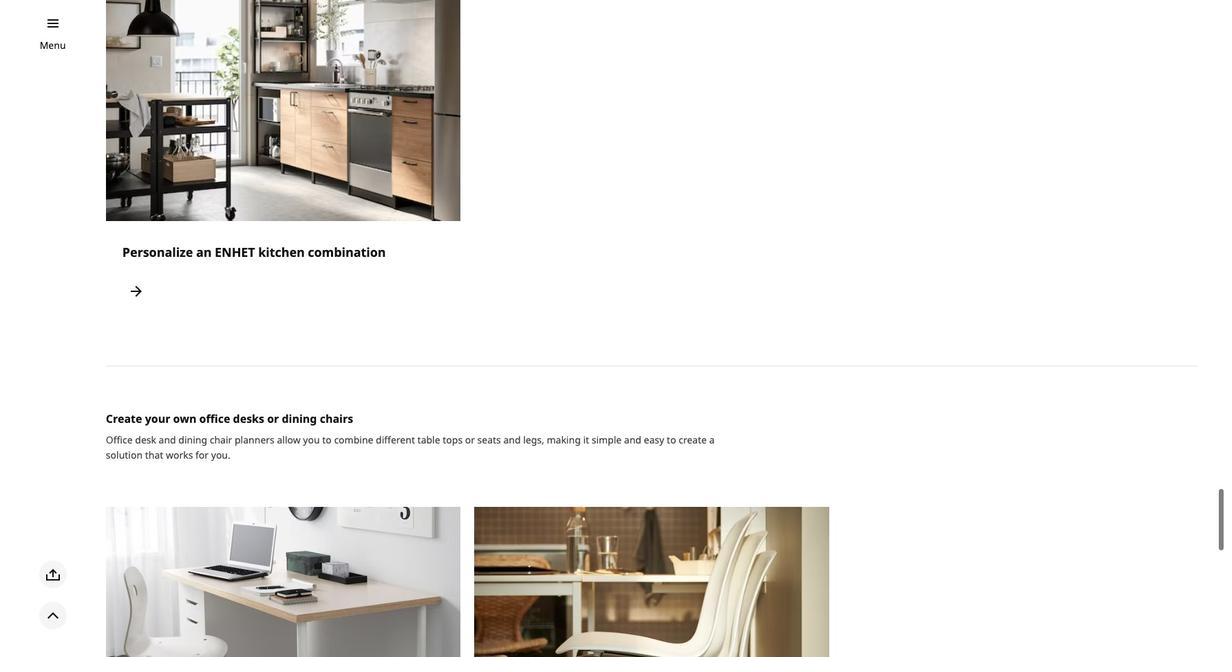 Task type: locate. For each thing, give the bounding box(es) containing it.
legs,
[[524, 431, 545, 445]]

and up works
[[159, 431, 176, 445]]

dining
[[282, 409, 317, 425], [179, 431, 207, 445]]

dining up allow
[[282, 409, 317, 425]]

1 horizontal spatial and
[[504, 431, 521, 445]]

table
[[418, 431, 441, 445]]

dining up "for"
[[179, 431, 207, 445]]

2 horizontal spatial and
[[625, 431, 642, 445]]

1 vertical spatial or
[[465, 431, 475, 445]]

0 vertical spatial or
[[267, 409, 279, 425]]

and
[[159, 431, 176, 445], [504, 431, 521, 445], [625, 431, 642, 445]]

to right easy at the bottom right of page
[[667, 431, 677, 445]]

2 to from the left
[[667, 431, 677, 445]]

0 horizontal spatial dining
[[179, 431, 207, 445]]

personalize
[[122, 242, 193, 259]]

to
[[322, 431, 332, 445], [667, 431, 677, 445]]

0 horizontal spatial to
[[322, 431, 332, 445]]

1 horizontal spatial or
[[465, 431, 475, 445]]

1 horizontal spatial dining
[[282, 409, 317, 425]]

2 and from the left
[[504, 431, 521, 445]]

1 vertical spatial dining
[[179, 431, 207, 445]]

0 horizontal spatial or
[[267, 409, 279, 425]]

create
[[106, 409, 142, 425]]

combine
[[334, 431, 374, 445]]

1 horizontal spatial to
[[667, 431, 677, 445]]

office
[[199, 409, 230, 425]]

or right desks
[[267, 409, 279, 425]]

to right you
[[322, 431, 332, 445]]

menu button
[[40, 38, 66, 53]]

your
[[145, 409, 170, 425]]

it
[[584, 431, 590, 445]]

0 horizontal spatial and
[[159, 431, 176, 445]]

or
[[267, 409, 279, 425], [465, 431, 475, 445]]

3 and from the left
[[625, 431, 642, 445]]

and left easy at the bottom right of page
[[625, 431, 642, 445]]

combination
[[308, 242, 386, 259]]

that
[[145, 447, 163, 460]]

a
[[710, 431, 715, 445]]

tops
[[443, 431, 463, 445]]

seats
[[478, 431, 501, 445]]

and left legs,
[[504, 431, 521, 445]]

or right tops
[[465, 431, 475, 445]]

you
[[303, 431, 320, 445]]



Task type: vqa. For each thing, say whether or not it's contained in the screenshot.
THE "CHILDREN'S" related to Children's IKEA
no



Task type: describe. For each thing, give the bounding box(es) containing it.
an
[[196, 242, 212, 259]]

create your own office desks or dining chairs office desk and dining chair planners allow you to combine different table tops or seats and legs, making it simple and easy to create a solution that works for you.
[[106, 409, 715, 460]]

own
[[173, 409, 197, 425]]

desks
[[233, 409, 264, 425]]

menu
[[40, 39, 66, 52]]

solution
[[106, 447, 143, 460]]

desk
[[135, 431, 156, 445]]

0 vertical spatial dining
[[282, 409, 317, 425]]

planners
[[235, 431, 275, 445]]

kitchen
[[258, 242, 305, 259]]

personalize an enhet kitchen combination link
[[106, 0, 461, 320]]

simple
[[592, 431, 622, 445]]

personalize an enhet kitchen combination
[[122, 242, 386, 259]]

chair
[[210, 431, 232, 445]]

easy
[[644, 431, 665, 445]]

allow
[[277, 431, 301, 445]]

1 to from the left
[[322, 431, 332, 445]]

create
[[679, 431, 707, 445]]

you.
[[211, 447, 231, 460]]

works
[[166, 447, 193, 460]]

for
[[196, 447, 209, 460]]

making
[[547, 431, 581, 445]]

chairs
[[320, 409, 353, 425]]

enhet
[[215, 242, 255, 259]]

different
[[376, 431, 415, 445]]

office
[[106, 431, 133, 445]]

1 and from the left
[[159, 431, 176, 445]]



